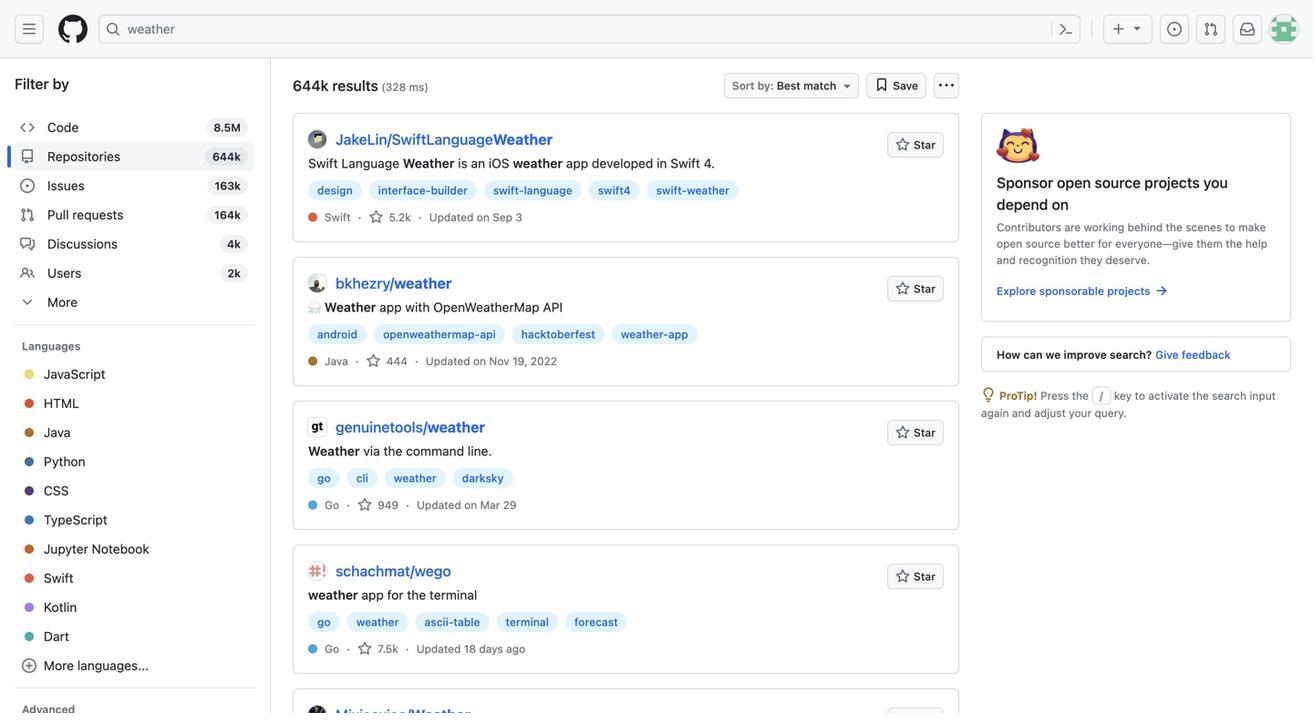 Task type: vqa. For each thing, say whether or not it's contained in the screenshot.
Give feedback button
yes



Task type: locate. For each thing, give the bounding box(es) containing it.
sc 9kayk9 0 image down everyone—give
[[1154, 284, 1169, 299]]

updated inside · updated on mar 29
[[417, 499, 461, 512]]

genuinetools/
[[336, 419, 427, 436]]

444 link
[[366, 353, 408, 370]]

go link
[[308, 469, 340, 489], [308, 613, 340, 633]]

updated down the ascii-
[[416, 643, 461, 656]]

sc 9kayk9 0 image left issues on the top of the page
[[20, 179, 35, 193]]

key to activate the search input again and adjust your query.
[[981, 390, 1276, 420]]

and down protip!
[[1012, 407, 1031, 420]]

1 star button from the top
[[887, 132, 944, 158]]

protip!
[[999, 390, 1037, 403]]

328
[[386, 81, 406, 93]]

0 horizontal spatial 644k
[[212, 150, 241, 163]]

go left 949 link
[[325, 499, 339, 512]]

sc 9kayk9 0 image left 7.5k
[[357, 642, 372, 657]]

star button for jakelin/swiftlanguage weather
[[887, 132, 944, 158]]

0 vertical spatial terminal
[[429, 588, 477, 603]]

html
[[44, 396, 79, 411]]

weather app for the terminal
[[308, 588, 477, 603]]

on inside sponsor open source projects you depend on contributors are working behind the scenes to make open source better for everyone—give them the help and recognition they deserve.
[[1052, 196, 1069, 213]]

an
[[471, 156, 485, 171]]

2 go from the top
[[325, 643, 339, 656]]

star button for bkhezry/ weather
[[887, 276, 944, 302]]

4k
[[227, 238, 241, 251]]

go language element for genuinetools/
[[325, 497, 339, 514]]

updated right 949
[[417, 499, 461, 512]]

swift4
[[598, 184, 631, 197]]

0 horizontal spatial java
[[44, 425, 71, 440]]

ascii-
[[424, 616, 454, 629]]

to left make
[[1225, 221, 1235, 234]]

⛈
[[308, 300, 321, 315]]

weather
[[128, 21, 175, 36], [513, 156, 563, 171], [687, 184, 729, 197], [394, 275, 452, 292], [427, 419, 485, 436], [394, 472, 436, 485], [308, 588, 358, 603], [356, 616, 399, 629]]

1 go link from the top
[[308, 469, 340, 489]]

to inside sponsor open source projects you depend on contributors are working behind the scenes to make open source better for everyone—give them the help and recognition they deserve.
[[1225, 221, 1235, 234]]

open up are
[[1057, 174, 1091, 191]]

filter by region
[[0, 58, 270, 714]]

swift right in
[[670, 156, 700, 171]]

weather up 7.5k link
[[356, 616, 399, 629]]

4.
[[704, 156, 715, 171]]

sc 9kayk9 0 image left users
[[20, 266, 35, 281]]

weather down bkhezry/
[[324, 300, 376, 315]]

sc 9kayk9 0 image left 949
[[357, 498, 372, 513]]

go language element
[[325, 497, 339, 514], [325, 641, 339, 658]]

949
[[378, 499, 399, 512]]

more for more
[[47, 295, 78, 310]]

sc 9kayk9 0 image up again
[[981, 388, 996, 403]]

go link left cli at the left
[[308, 469, 340, 489]]

1 vertical spatial go
[[317, 616, 331, 629]]

the left the search
[[1192, 390, 1209, 403]]

terminal up ago
[[506, 616, 549, 629]]

better
[[1064, 238, 1095, 250]]

swift language element
[[325, 209, 351, 226]]

644k down 8.5m
[[212, 150, 241, 163]]

sc 9kayk9 0 image
[[875, 78, 889, 92], [20, 150, 35, 164], [20, 179, 35, 193], [369, 210, 384, 225], [20, 237, 35, 252], [20, 266, 35, 281], [1154, 284, 1169, 299], [357, 642, 372, 657]]

on left nov
[[473, 355, 486, 368]]

1 vertical spatial go
[[325, 643, 339, 656]]

644k left the results at the left top of the page
[[293, 77, 329, 94]]

notebook
[[92, 542, 149, 557]]

0 vertical spatial source
[[1095, 174, 1141, 191]]

swift- down swift language weather is an ios weather app developed in swift 4.
[[493, 184, 524, 197]]

working
[[1084, 221, 1124, 234]]

source up recognition
[[1025, 238, 1060, 250]]

go down weather app for the terminal
[[317, 616, 331, 629]]

homepage image
[[58, 15, 88, 44]]

java down 'html'
[[44, 425, 71, 440]]

0 horizontal spatial open
[[997, 238, 1022, 250]]

adjust
[[1034, 407, 1066, 420]]

0 vertical spatial java
[[325, 355, 348, 368]]

sc 9kayk9 0 image inside 949 link
[[357, 498, 372, 513]]

java down 'android' link
[[325, 355, 348, 368]]

0 vertical spatial projects
[[1144, 174, 1200, 191]]

on inside · updated on mar 29
[[464, 499, 477, 512]]

save
[[893, 79, 918, 92]]

design
[[317, 184, 353, 197]]

1 vertical spatial more
[[44, 659, 74, 674]]

weather right 'homepage' 'image'
[[128, 21, 175, 36]]

updated down openweathermap-api
[[426, 355, 470, 368]]

projects left "you"
[[1144, 174, 1200, 191]]

go for genuinetools/
[[325, 499, 339, 512]]

3
[[516, 211, 522, 224]]

sep
[[493, 211, 513, 224]]

0 vertical spatial go link
[[308, 469, 340, 489]]

go for schachmat/wego
[[317, 616, 331, 629]]

1 horizontal spatial for
[[1098, 238, 1112, 250]]

1 vertical spatial terminal
[[506, 616, 549, 629]]

sc 9kayk9 0 image left 5.2k
[[369, 210, 384, 225]]

hacktoberfest link
[[512, 325, 604, 345]]

sc 9kayk9 0 image left repositories at the left of the page
[[20, 150, 35, 164]]

0 vertical spatial to
[[1225, 221, 1235, 234]]

swift-language link
[[484, 181, 581, 201]]

swift- inside "link"
[[656, 184, 687, 197]]

sponsor
[[997, 174, 1053, 191]]

1 horizontal spatial swift-
[[656, 184, 687, 197]]

open down contributors
[[997, 238, 1022, 250]]

repositories
[[47, 149, 120, 164]]

search
[[1212, 390, 1247, 403]]

command palette image
[[1059, 22, 1073, 36]]

mar
[[480, 499, 500, 512]]

0 vertical spatial more
[[47, 295, 78, 310]]

1 swift- from the left
[[493, 184, 524, 197]]

more languages...
[[44, 659, 149, 674]]

0 horizontal spatial swift-
[[493, 184, 524, 197]]

on up are
[[1052, 196, 1069, 213]]

sc 9kayk9 0 image
[[20, 120, 35, 135], [20, 208, 35, 222], [20, 295, 35, 310], [366, 354, 381, 369], [981, 388, 996, 403], [357, 498, 372, 513]]

triangle down image
[[1130, 21, 1144, 35]]

1 horizontal spatial open
[[1057, 174, 1091, 191]]

openweathermap
[[433, 300, 539, 315]]

sc 9kayk9 0 image inside more element
[[20, 295, 35, 310]]

go
[[325, 499, 339, 512], [325, 643, 339, 656]]

3 star button from the top
[[887, 420, 944, 446]]

0 vertical spatial go
[[325, 499, 339, 512]]

sc 9kayk9 0 image left save
[[875, 78, 889, 92]]

1 star from the top
[[914, 139, 936, 151]]

644k for 644k
[[212, 150, 241, 163]]

swift language weather is an ios weather app developed in swift 4.
[[308, 156, 715, 171]]

1 vertical spatial 644k
[[212, 150, 241, 163]]

0 vertical spatial 644k
[[293, 77, 329, 94]]

users
[[47, 266, 82, 281]]

weather button
[[98, 15, 1081, 44]]

schachmat/wego
[[336, 563, 451, 580]]

weather via the command line.
[[308, 444, 492, 459]]

api
[[543, 300, 563, 315]]

2 star button from the top
[[887, 276, 944, 302]]

on left "mar"
[[464, 499, 477, 512]]

sc 9kayk9 0 image left 444
[[366, 354, 381, 369]]

644k
[[293, 77, 329, 94], [212, 150, 241, 163]]

0 vertical spatial and
[[997, 254, 1016, 267]]

go left cli at the left
[[317, 472, 331, 485]]

0 vertical spatial for
[[1098, 238, 1112, 250]]

more down users
[[47, 295, 78, 310]]

444
[[386, 355, 408, 368]]

weather up command
[[427, 419, 485, 436]]

go language element left 949 link
[[325, 497, 339, 514]]

on for jakelin/swiftlanguage weather
[[477, 211, 490, 224]]

·
[[358, 210, 362, 225], [418, 210, 422, 225], [355, 354, 359, 369], [415, 354, 418, 369], [347, 498, 350, 513], [406, 498, 409, 513], [347, 642, 350, 657], [406, 642, 409, 657]]

language
[[524, 184, 572, 197]]

sc 9kayk9 0 image up languages
[[20, 295, 35, 310]]

· left 7.5k link
[[347, 642, 350, 657]]

weather link up 7.5k link
[[347, 613, 408, 633]]

on inside '· updated on sep 3'
[[477, 211, 490, 224]]

go left 7.5k link
[[325, 643, 339, 656]]

· right 5.2k
[[418, 210, 422, 225]]

we
[[1046, 349, 1061, 362]]

1 vertical spatial go link
[[308, 613, 340, 633]]

1 vertical spatial source
[[1025, 238, 1060, 250]]

openweathermap-api
[[383, 328, 496, 341]]

164k
[[214, 209, 241, 222]]

go for genuinetools/
[[317, 472, 331, 485]]

5.2k link
[[369, 209, 411, 226]]

updated down the 'builder' at the top
[[429, 211, 474, 224]]

more for more languages...
[[44, 659, 74, 674]]

· updated 18 days ago
[[406, 642, 525, 657]]

swift up kotlin
[[44, 571, 74, 586]]

1 vertical spatial go language element
[[325, 641, 339, 658]]

source up working
[[1095, 174, 1141, 191]]

javascript
[[44, 367, 106, 382]]

1 vertical spatial weather link
[[347, 613, 408, 633]]

1 vertical spatial and
[[1012, 407, 1031, 420]]

1 horizontal spatial 644k
[[293, 77, 329, 94]]

updated inside · updated on nov 19, 2022
[[426, 355, 470, 368]]

sc 9kayk9 0 image left discussions
[[20, 237, 35, 252]]

go language element left 7.5k link
[[325, 641, 339, 658]]

recognition
[[1019, 254, 1077, 267]]

table
[[454, 616, 480, 629]]

on left sep on the top left of the page
[[477, 211, 490, 224]]

644k results ( 328 ms )
[[293, 77, 428, 94]]

2 star from the top
[[914, 283, 936, 295]]

1 go language element from the top
[[325, 497, 339, 514]]

dart
[[44, 630, 69, 645]]

0 vertical spatial open
[[1057, 174, 1091, 191]]

updated for jakelin/swiftlanguage
[[429, 211, 474, 224]]

0 vertical spatial go
[[317, 472, 331, 485]]

1 horizontal spatial to
[[1225, 221, 1235, 234]]

updated inside '· updated on sep 3'
[[429, 211, 474, 224]]

to right key at the bottom right
[[1135, 390, 1145, 403]]

ms
[[409, 81, 424, 93]]

sc 9kayk9 0 image inside save button
[[875, 78, 889, 92]]

sc 9kayk9 0 image left code on the top of the page
[[20, 120, 35, 135]]

3 star from the top
[[914, 427, 936, 440]]

1 go from the top
[[317, 472, 331, 485]]

go link down weather app for the terminal
[[308, 613, 340, 633]]

the down 'schachmat/wego'
[[407, 588, 426, 603]]

1 vertical spatial to
[[1135, 390, 1145, 403]]

2 go link from the top
[[308, 613, 340, 633]]

1 vertical spatial java
[[44, 425, 71, 440]]

2 go language element from the top
[[325, 641, 339, 658]]

sort by: best match
[[732, 79, 836, 92]]

weather up interface-builder on the top of the page
[[403, 156, 454, 171]]

you
[[1203, 174, 1228, 191]]

swift-weather link
[[647, 181, 739, 201]]

filter by element
[[7, 106, 263, 714]]

/
[[1100, 390, 1103, 403]]

help
[[1245, 238, 1268, 250]]

644k for 644k results ( 328 ms )
[[293, 77, 329, 94]]

terminal up ascii-table link
[[429, 588, 477, 603]]

644k inside the filter by element
[[212, 150, 241, 163]]

1 go from the top
[[325, 499, 339, 512]]

2 swift- from the left
[[656, 184, 687, 197]]

weather link down weather via the command line.
[[385, 469, 446, 489]]

source
[[1095, 174, 1141, 191], [1025, 238, 1060, 250]]

projects down deserve.
[[1107, 285, 1150, 298]]

1 vertical spatial for
[[387, 588, 404, 603]]

0 horizontal spatial to
[[1135, 390, 1145, 403]]

pull requests
[[47, 207, 124, 222]]

2 go from the top
[[317, 616, 331, 629]]

more inside button
[[44, 659, 74, 674]]

typescript link
[[15, 506, 255, 535]]

explore
[[997, 285, 1036, 298]]

typescript
[[44, 513, 107, 528]]

29
[[503, 499, 517, 512]]

weather left via
[[308, 444, 360, 459]]

· right 444
[[415, 354, 418, 369]]

go link for schachmat/wego
[[308, 613, 340, 633]]

for down working
[[1098, 238, 1112, 250]]

sc 9kayk9 0 image inside explore sponsorable projects link
[[1154, 284, 1169, 299]]

5.2k
[[389, 211, 411, 224]]

ascii-table link
[[415, 613, 489, 633]]

css link
[[15, 477, 255, 506]]

1 horizontal spatial terminal
[[506, 616, 549, 629]]

press
[[1040, 390, 1069, 403]]

swift-
[[493, 184, 524, 197], [656, 184, 687, 197]]

sc 9kayk9 0 image left pull
[[20, 208, 35, 222]]

swift- down in
[[656, 184, 687, 197]]

give feedback button
[[1155, 345, 1231, 364]]

and up the 'explore'
[[997, 254, 1016, 267]]

weather-app
[[621, 328, 688, 341]]

to inside key to activate the search input again and adjust your query.
[[1135, 390, 1145, 403]]

on inside · updated on nov 19, 2022
[[473, 355, 486, 368]]

sort
[[732, 79, 755, 92]]

)
[[424, 81, 428, 93]]

interface-builder
[[378, 184, 468, 197]]

0 vertical spatial go language element
[[325, 497, 339, 514]]

for down 'schachmat/wego'
[[387, 588, 404, 603]]

weather down 4.
[[687, 184, 729, 197]]

more down dart
[[44, 659, 74, 674]]

ago
[[506, 643, 525, 656]]

0 horizontal spatial source
[[1025, 238, 1060, 250]]

behind
[[1128, 221, 1163, 234]]

the inside key to activate the search input again and adjust your query.
[[1192, 390, 1209, 403]]

requests
[[72, 207, 124, 222]]

cli link
[[347, 469, 377, 489]]

key
[[1114, 390, 1132, 403]]

star button for genuinetools/ weather
[[887, 420, 944, 446]]



Task type: describe. For each thing, give the bounding box(es) containing it.
plus circle image
[[22, 659, 36, 674]]

interface-builder link
[[369, 181, 477, 201]]

your
[[1069, 407, 1092, 420]]

ascii-table
[[424, 616, 480, 629]]

the left help at the right of page
[[1226, 238, 1242, 250]]

notifications image
[[1240, 22, 1255, 36]]

1 vertical spatial open
[[997, 238, 1022, 250]]

updated for bkhezry/
[[426, 355, 470, 368]]

depend
[[997, 196, 1048, 213]]

python link
[[15, 448, 255, 477]]

everyone—give
[[1115, 238, 1193, 250]]

4 star button from the top
[[887, 564, 944, 590]]

html link
[[15, 389, 255, 419]]

weather-app link
[[612, 325, 697, 345]]

java inside languages element
[[44, 425, 71, 440]]

ios
[[489, 156, 509, 171]]

by
[[53, 75, 69, 93]]

· updated on sep 3
[[418, 210, 522, 225]]

interface-
[[378, 184, 431, 197]]

package icon image
[[997, 129, 1039, 163]]

0 vertical spatial weather link
[[385, 469, 446, 489]]

18
[[464, 643, 476, 656]]

sponsor open source projects you depend on contributors are working behind the scenes to make open source better for everyone—give them the help and recognition they deserve.
[[997, 174, 1268, 267]]

projects inside sponsor open source projects you depend on contributors are working behind the scenes to make open source better for everyone—give them the help and recognition they deserve.
[[1144, 174, 1200, 191]]

updated inside · updated 18 days ago
[[416, 643, 461, 656]]

0 horizontal spatial for
[[387, 588, 404, 603]]

· left 949 link
[[347, 498, 350, 513]]

plus image
[[1112, 22, 1126, 36]]

in
[[657, 156, 667, 171]]

7.5k link
[[357, 641, 398, 658]]

api
[[480, 328, 496, 341]]

jakelin/swiftlanguage
[[336, 131, 493, 148]]

weather inside swift-weather "link"
[[687, 184, 729, 197]]

weather down 'schachmat/wego'
[[308, 588, 358, 603]]

7.5k
[[378, 643, 398, 656]]

git pull request image
[[1204, 22, 1218, 36]]

and inside key to activate the search input again and adjust your query.
[[1012, 407, 1031, 420]]

swift- for language
[[493, 184, 524, 197]]

kotlin link
[[15, 594, 255, 623]]

open column options image
[[939, 78, 954, 93]]

4 star from the top
[[914, 571, 936, 584]]

· updated on nov 19, 2022
[[415, 354, 557, 369]]

input
[[1250, 390, 1276, 403]]

bkhezry/
[[336, 275, 394, 292]]

scenes
[[1186, 221, 1222, 234]]

results
[[332, 77, 378, 94]]

swift-language
[[493, 184, 572, 197]]

and inside sponsor open source projects you depend on contributors are working behind the scenes to make open source better for everyone—give them the help and recognition they deserve.
[[997, 254, 1016, 267]]

give
[[1155, 349, 1179, 362]]

weather up with
[[394, 275, 452, 292]]

languages element
[[7, 360, 263, 689]]

the right via
[[383, 444, 402, 459]]

command
[[406, 444, 464, 459]]

they
[[1080, 254, 1103, 267]]

java link
[[15, 419, 255, 448]]

openweathermap-api link
[[374, 325, 505, 345]]

star for bkhezry/ weather
[[914, 283, 936, 295]]

forecast
[[574, 616, 618, 629]]

query.
[[1095, 407, 1127, 420]]

swift- for weather
[[656, 184, 687, 197]]

star for genuinetools/ weather
[[914, 427, 936, 440]]

line.
[[468, 444, 492, 459]]

· right swift language element
[[358, 210, 362, 225]]

949 link
[[357, 497, 399, 514]]

android link
[[308, 325, 367, 345]]

language
[[341, 156, 399, 171]]

the up everyone—give
[[1166, 221, 1183, 234]]

make
[[1239, 221, 1266, 234]]

sc 9kayk9 0 image inside 444 link
[[366, 354, 381, 369]]

weather up swift-language in the top left of the page
[[513, 156, 563, 171]]

go link for genuinetools/
[[308, 469, 340, 489]]

again
[[981, 407, 1009, 420]]

1 horizontal spatial source
[[1095, 174, 1141, 191]]

swift up design
[[308, 156, 338, 171]]

contributors
[[997, 221, 1061, 234]]

weather down weather via the command line.
[[394, 472, 436, 485]]

can
[[1023, 349, 1043, 362]]

issue opened image
[[1167, 22, 1182, 36]]

⛈ weather app with openweathermap api
[[308, 300, 563, 315]]

updated for genuinetools/
[[417, 499, 461, 512]]

swift inside languages element
[[44, 571, 74, 586]]

are
[[1064, 221, 1081, 234]]

1 vertical spatial projects
[[1107, 285, 1150, 298]]

kotlin
[[44, 600, 77, 615]]

weather up swift language weather is an ios weather app developed in swift 4.
[[493, 131, 553, 148]]

css
[[44, 484, 69, 499]]

swift link
[[15, 564, 255, 594]]

on for bkhezry/ weather
[[473, 355, 486, 368]]

darksky
[[462, 472, 504, 485]]

them
[[1196, 238, 1223, 250]]

how can we improve search? give feedback
[[997, 349, 1231, 362]]

the up your at the right bottom
[[1072, 390, 1089, 403]]

genuinetools/ weather
[[336, 419, 485, 436]]

1 horizontal spatial java
[[325, 355, 348, 368]]

feedback
[[1182, 349, 1231, 362]]

on for genuinetools/ weather
[[464, 499, 477, 512]]

0 horizontal spatial terminal
[[429, 588, 477, 603]]

by:
[[757, 79, 774, 92]]

163k
[[215, 180, 241, 192]]

weather inside weather button
[[128, 21, 175, 36]]

explore sponsorable projects
[[997, 285, 1150, 298]]

go for schachmat/wego
[[325, 643, 339, 656]]

save button
[[866, 73, 926, 98]]

swift down design
[[325, 211, 351, 224]]

is
[[458, 156, 468, 171]]

jupyter notebook link
[[15, 535, 255, 564]]

· right 7.5k
[[406, 642, 409, 657]]

· right java language element
[[355, 354, 359, 369]]

java language element
[[325, 353, 348, 370]]

best
[[777, 79, 800, 92]]

issues
[[47, 178, 85, 193]]

sc 9kayk9 0 image inside 7.5k link
[[357, 642, 372, 657]]

more languages... button
[[15, 652, 255, 681]]

go language element for schachmat/wego
[[325, 641, 339, 658]]

sponsorable
[[1039, 285, 1104, 298]]

via
[[363, 444, 380, 459]]

more element
[[15, 288, 255, 317]]

star for jakelin/swiftlanguage weather
[[914, 139, 936, 151]]

filter by
[[15, 75, 69, 93]]

sc 9kayk9 0 image inside 5.2k link
[[369, 210, 384, 225]]

for inside sponsor open source projects you depend on contributors are working behind the scenes to make open source better for everyone—give them the help and recognition they deserve.
[[1098, 238, 1112, 250]]

· right 949
[[406, 498, 409, 513]]

developed
[[592, 156, 653, 171]]

builder
[[431, 184, 468, 197]]

2022
[[530, 355, 557, 368]]



